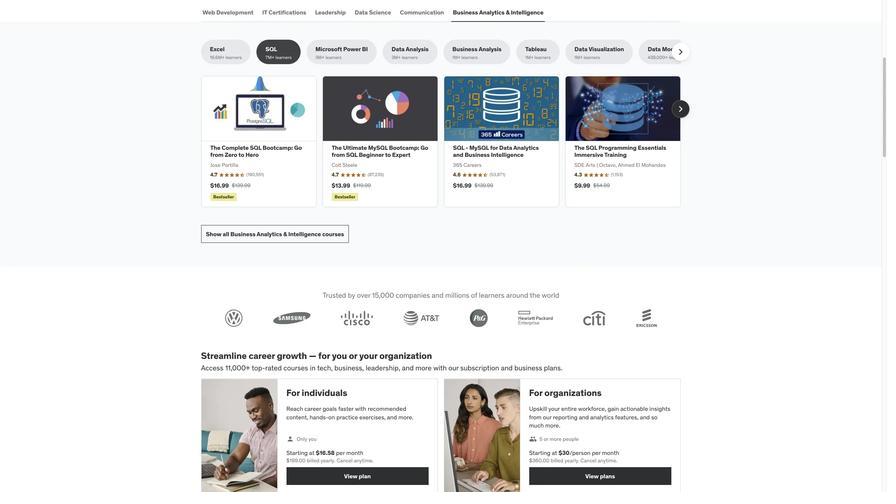 Task type: describe. For each thing, give the bounding box(es) containing it.
zero
[[225, 151, 237, 159]]

content,
[[287, 414, 308, 421]]

view plan
[[344, 473, 371, 481]]

tableau 1m+ learners
[[526, 45, 551, 60]]

view for for individuals
[[344, 473, 358, 481]]

business inside sql - mysql for data analytics and business intelligence
[[465, 151, 490, 159]]

beginner
[[359, 151, 384, 159]]

only
[[297, 436, 307, 443]]

cisco logo image
[[341, 311, 373, 326]]

for inside streamline career growth — for you or your organization access 11,000+ top-rated courses in tech, business, leadership, and more with our subscription and business plans.
[[319, 351, 330, 362]]

career for reach
[[305, 406, 321, 413]]

view plan link
[[287, 468, 429, 486]]

it certifications button
[[261, 3, 308, 21]]

0 vertical spatial courses
[[322, 231, 344, 238]]

by
[[348, 291, 355, 300]]

science
[[369, 8, 391, 16]]

1m+ inside tableau 1m+ learners
[[526, 54, 534, 60]]

month inside starting at $30 /person per month $360.00 billed yearly. cancel anytime.
[[603, 450, 620, 457]]

intelligence inside sql - mysql for data analytics and business intelligence
[[491, 151, 524, 159]]

for for for organizations
[[529, 388, 543, 399]]

in
[[310, 364, 316, 373]]

reach
[[287, 406, 303, 413]]

certifications
[[269, 8, 306, 16]]

reach career goals faster with recommended content, hands-on practice exercises, and more.
[[287, 406, 414, 421]]

over
[[357, 291, 371, 300]]

billed inside starting at $16.58 per month $199.00 billed yearly. cancel anytime.
[[307, 458, 320, 465]]

organizations
[[545, 388, 602, 399]]

training
[[605, 151, 627, 159]]

from inside upskill your entire workforce, gain actionable insights from our reporting and analytics features, and so much more.
[[529, 414, 542, 421]]

or inside streamline career growth — for you or your organization access 11,000+ top-rated courses in tech, business, leadership, and more with our subscription and business plans.
[[349, 351, 358, 362]]

data visualization 1m+ learners
[[575, 45, 624, 60]]

career for streamline
[[249, 351, 275, 362]]

learners inside "data modeling 439,000+ learners"
[[669, 54, 686, 60]]

1 horizontal spatial more
[[550, 436, 562, 443]]

show all business analytics & intelligence courses link
[[201, 226, 349, 243]]

sql 7m+ learners
[[266, 45, 292, 60]]

intelligence inside button
[[511, 8, 544, 16]]

business analytics & intelligence
[[453, 8, 544, 16]]

the complete sql bootcamp: go from zero to hero
[[210, 144, 302, 159]]

2 vertical spatial intelligence
[[289, 231, 321, 238]]

sql inside sql 7m+ learners
[[266, 45, 277, 53]]

hands-
[[310, 414, 329, 421]]

from for ultimate
[[332, 151, 345, 159]]

$199.00
[[287, 458, 306, 465]]

next image
[[675, 103, 687, 115]]

excel 16.6m+ learners
[[210, 45, 242, 60]]

0 horizontal spatial analytics
[[257, 231, 282, 238]]

goals
[[323, 406, 337, 413]]

bootcamp: for to
[[389, 144, 420, 152]]

small image for for organizations
[[529, 436, 537, 444]]

go for the ultimate mysql bootcamp: go from sql beginner to expert
[[421, 144, 429, 152]]

the for the ultimate mysql bootcamp: go from sql beginner to expert
[[332, 144, 342, 152]]

view plans
[[586, 473, 615, 481]]

much
[[529, 422, 544, 430]]

learners inside "microsoft power bi 3m+ learners"
[[326, 54, 342, 60]]

business analytics & intelligence button
[[452, 3, 545, 21]]

upskill your entire workforce, gain actionable insights from our reporting and analytics features, and so much more.
[[529, 406, 671, 430]]

starting for $30
[[529, 450, 551, 457]]

complete
[[222, 144, 249, 152]]

courses inside streamline career growth — for you or your organization access 11,000+ top-rated courses in tech, business, leadership, and more with our subscription and business plans.
[[284, 364, 308, 373]]

procter & gamble logo image
[[470, 310, 488, 328]]

trusted
[[323, 291, 346, 300]]

more inside streamline career growth — for you or your organization access 11,000+ top-rated courses in tech, business, leadership, and more with our subscription and business plans.
[[416, 364, 432, 373]]

for for for individuals
[[287, 388, 300, 399]]

view for for organizations
[[586, 473, 599, 481]]

for organizations
[[529, 388, 602, 399]]

your inside upskill your entire workforce, gain actionable insights from our reporting and analytics features, and so much more.
[[549, 406, 560, 413]]

the sql programming essentials immersive training
[[575, 144, 667, 159]]

analytics inside sql - mysql for data analytics and business intelligence
[[514, 144, 539, 152]]

learners inside excel 16.6m+ learners
[[226, 54, 242, 60]]

the ultimate mysql bootcamp: go from sql beginner to expert
[[332, 144, 429, 159]]

citi logo image
[[583, 311, 606, 326]]

to inside the ultimate mysql bootcamp: go from sql beginner to expert
[[385, 151, 391, 159]]

anytime. inside starting at $16.58 per month $199.00 billed yearly. cancel anytime.
[[354, 458, 374, 465]]

cancel inside starting at $30 /person per month $360.00 billed yearly. cancel anytime.
[[581, 458, 597, 465]]

starting at $16.58 per month $199.00 billed yearly. cancel anytime.
[[287, 450, 374, 465]]

11,000+
[[225, 364, 250, 373]]

data inside sql - mysql for data analytics and business intelligence
[[500, 144, 513, 152]]

communication
[[400, 8, 444, 16]]

subscription
[[461, 364, 500, 373]]

—
[[309, 351, 317, 362]]

so
[[652, 414, 658, 421]]

cancel inside starting at $16.58 per month $199.00 billed yearly. cancel anytime.
[[337, 458, 353, 465]]

5
[[540, 436, 543, 443]]

business inside 'business analysis 1m+ learners'
[[453, 45, 478, 53]]

web development button
[[201, 3, 255, 21]]

sql inside the complete sql bootcamp: go from zero to hero
[[250, 144, 262, 152]]

our inside upskill your entire workforce, gain actionable insights from our reporting and analytics features, and so much more.
[[543, 414, 552, 421]]

reporting
[[553, 414, 578, 421]]

data science
[[355, 8, 391, 16]]

for individuals
[[287, 388, 347, 399]]

business
[[515, 364, 543, 373]]

5 or more people
[[540, 436, 579, 443]]

month inside starting at $16.58 per month $199.00 billed yearly. cancel anytime.
[[346, 450, 364, 457]]

view plans link
[[529, 468, 672, 486]]

excel
[[210, 45, 225, 53]]

sql - mysql for data analytics and business intelligence
[[453, 144, 539, 159]]

billed inside starting at $30 /person per month $360.00 billed yearly. cancel anytime.
[[551, 458, 564, 465]]

16.6m+
[[210, 54, 225, 60]]

mysql for beginner
[[368, 144, 388, 152]]

mysql for business
[[470, 144, 489, 152]]

leadership button
[[314, 3, 348, 21]]

small image for for individuals
[[287, 436, 294, 444]]

15,000
[[372, 291, 394, 300]]

business analysis 1m+ learners
[[453, 45, 502, 60]]

recommended
[[368, 406, 407, 413]]

and down workforce,
[[579, 414, 589, 421]]

it
[[262, 8, 267, 16]]

sql - mysql for data analytics and business intelligence link
[[453, 144, 539, 159]]

around
[[506, 291, 528, 300]]

carousel element
[[201, 76, 690, 208]]

439,000+
[[648, 54, 668, 60]]

data for data visualization 1m+ learners
[[575, 45, 588, 53]]

att&t logo image
[[404, 311, 440, 326]]

$16.58
[[316, 450, 335, 457]]

ericsson logo image
[[637, 310, 657, 328]]

sql inside the ultimate mysql bootcamp: go from sql beginner to expert
[[346, 151, 358, 159]]

web development
[[203, 8, 254, 16]]

only you
[[297, 436, 317, 443]]

exercises,
[[360, 414, 386, 421]]

web
[[203, 8, 215, 16]]

7m+
[[266, 54, 275, 60]]

the sql programming essentials immersive training link
[[575, 144, 667, 159]]

1m+ for data visualization
[[575, 54, 583, 60]]

yearly. inside starting at $16.58 per month $199.00 billed yearly. cancel anytime.
[[321, 458, 336, 465]]

faster
[[339, 406, 354, 413]]

and inside the reach career goals faster with recommended content, hands-on practice exercises, and more.
[[387, 414, 397, 421]]

go for the complete sql bootcamp: go from zero to hero
[[294, 144, 302, 152]]

workforce,
[[579, 406, 607, 413]]

all
[[223, 231, 229, 238]]

insights
[[650, 406, 671, 413]]

leadership
[[315, 8, 346, 16]]

data for data science
[[355, 8, 368, 16]]

learners inside 'business analysis 1m+ learners'
[[462, 54, 478, 60]]



Task type: vqa. For each thing, say whether or not it's contained in the screenshot.
中文
no



Task type: locate. For each thing, give the bounding box(es) containing it.
1m+ for business analysis
[[453, 54, 461, 60]]

bootcamp: right hero
[[263, 144, 293, 152]]

0 horizontal spatial you
[[309, 436, 317, 443]]

1 horizontal spatial mysql
[[470, 144, 489, 152]]

yearly. inside starting at $30 /person per month $360.00 billed yearly. cancel anytime.
[[565, 458, 580, 465]]

1 view from the left
[[344, 473, 358, 481]]

1 horizontal spatial yearly.
[[565, 458, 580, 465]]

to inside the complete sql bootcamp: go from zero to hero
[[239, 151, 244, 159]]

2 vertical spatial analytics
[[257, 231, 282, 238]]

1m+ inside 'business analysis 1m+ learners'
[[453, 54, 461, 60]]

1 mysql from the left
[[368, 144, 388, 152]]

mysql right -
[[470, 144, 489, 152]]

0 horizontal spatial small image
[[287, 436, 294, 444]]

0 horizontal spatial billed
[[307, 458, 320, 465]]

1 vertical spatial with
[[355, 406, 367, 413]]

0 horizontal spatial go
[[294, 144, 302, 152]]

yearly. down $30
[[565, 458, 580, 465]]

analytics
[[591, 414, 614, 421]]

view left plan
[[344, 473, 358, 481]]

our down upskill
[[543, 414, 552, 421]]

1 horizontal spatial analytics
[[479, 8, 505, 16]]

streamline
[[201, 351, 247, 362]]

analytics
[[479, 8, 505, 16], [514, 144, 539, 152], [257, 231, 282, 238]]

2 at from the left
[[552, 450, 558, 457]]

the ultimate mysql bootcamp: go from sql beginner to expert link
[[332, 144, 429, 159]]

for right —
[[319, 351, 330, 362]]

2 mysql from the left
[[470, 144, 489, 152]]

for up reach
[[287, 388, 300, 399]]

at left $16.58
[[309, 450, 315, 457]]

at for $30
[[552, 450, 558, 457]]

0 vertical spatial more.
[[399, 414, 414, 421]]

1 the from the left
[[210, 144, 221, 152]]

analysis for business analysis
[[479, 45, 502, 53]]

you inside streamline career growth — for you or your organization access 11,000+ top-rated courses in tech, business, leadership, and more with our subscription and business plans.
[[332, 351, 347, 362]]

1 horizontal spatial cancel
[[581, 458, 597, 465]]

0 horizontal spatial with
[[355, 406, 367, 413]]

0 horizontal spatial anytime.
[[354, 458, 374, 465]]

1 at from the left
[[309, 450, 315, 457]]

mysql inside the ultimate mysql bootcamp: go from sql beginner to expert
[[368, 144, 388, 152]]

mysql right ultimate
[[368, 144, 388, 152]]

0 horizontal spatial our
[[449, 364, 459, 373]]

from for complete
[[210, 151, 224, 159]]

0 horizontal spatial to
[[239, 151, 244, 159]]

sql inside the sql programming essentials immersive training
[[586, 144, 598, 152]]

2 horizontal spatial analytics
[[514, 144, 539, 152]]

1 analysis from the left
[[406, 45, 429, 53]]

& inside button
[[506, 8, 510, 16]]

1 horizontal spatial analysis
[[479, 45, 502, 53]]

the inside the sql programming essentials immersive training
[[575, 144, 585, 152]]

plans.
[[544, 364, 563, 373]]

1 vertical spatial your
[[549, 406, 560, 413]]

2 month from the left
[[603, 450, 620, 457]]

your up reporting
[[549, 406, 560, 413]]

rated
[[265, 364, 282, 373]]

2 anytime. from the left
[[598, 458, 618, 465]]

world
[[542, 291, 560, 300]]

0 horizontal spatial career
[[249, 351, 275, 362]]

anytime. up plans
[[598, 458, 618, 465]]

0 vertical spatial with
[[434, 364, 447, 373]]

0 horizontal spatial bootcamp:
[[263, 144, 293, 152]]

1 for from the left
[[287, 388, 300, 399]]

and left so
[[640, 414, 650, 421]]

data science button
[[354, 3, 393, 21]]

billed down $16.58
[[307, 458, 320, 465]]

billed down $30
[[551, 458, 564, 465]]

1 vertical spatial you
[[309, 436, 317, 443]]

programming
[[599, 144, 637, 152]]

learners inside sql 7m+ learners
[[276, 54, 292, 60]]

1 bootcamp: from the left
[[263, 144, 293, 152]]

2 the from the left
[[332, 144, 342, 152]]

hewlett packard enterprise logo image
[[518, 311, 553, 326]]

visualization
[[589, 45, 624, 53]]

microsoft power bi 3m+ learners
[[316, 45, 368, 60]]

0 horizontal spatial your
[[360, 351, 378, 362]]

small image left only
[[287, 436, 294, 444]]

0 horizontal spatial yearly.
[[321, 458, 336, 465]]

1 horizontal spatial our
[[543, 414, 552, 421]]

our
[[449, 364, 459, 373], [543, 414, 552, 421]]

business inside button
[[453, 8, 478, 16]]

1 horizontal spatial go
[[421, 144, 429, 152]]

1 vertical spatial more.
[[546, 422, 561, 430]]

1 go from the left
[[294, 144, 302, 152]]

volkswagen logo image
[[225, 310, 243, 328]]

from inside the ultimate mysql bootcamp: go from sql beginner to expert
[[332, 151, 345, 159]]

for up upskill
[[529, 388, 543, 399]]

data
[[355, 8, 368, 16], [392, 45, 405, 53], [575, 45, 588, 53], [648, 45, 661, 53], [500, 144, 513, 152]]

essentials
[[638, 144, 667, 152]]

or up business,
[[349, 351, 358, 362]]

$30
[[559, 450, 570, 457]]

1 horizontal spatial month
[[603, 450, 620, 457]]

bi
[[362, 45, 368, 53]]

2 for from the left
[[529, 388, 543, 399]]

0 vertical spatial our
[[449, 364, 459, 373]]

more down organization
[[416, 364, 432, 373]]

1 vertical spatial courses
[[284, 364, 308, 373]]

companies
[[396, 291, 430, 300]]

go inside the ultimate mysql bootcamp: go from sql beginner to expert
[[421, 144, 429, 152]]

1 horizontal spatial to
[[385, 151, 391, 159]]

mysql inside sql - mysql for data analytics and business intelligence
[[470, 144, 489, 152]]

1 horizontal spatial your
[[549, 406, 560, 413]]

cancel down /person
[[581, 458, 597, 465]]

data inside data analysis 3m+ learners
[[392, 45, 405, 53]]

for inside sql - mysql for data analytics and business intelligence
[[491, 144, 498, 152]]

1 vertical spatial &
[[284, 231, 287, 238]]

data analysis 3m+ learners
[[392, 45, 429, 60]]

/person
[[570, 450, 591, 457]]

1 horizontal spatial 3m+
[[392, 54, 401, 60]]

1 vertical spatial more
[[550, 436, 562, 443]]

2 starting from the left
[[529, 450, 551, 457]]

2 to from the left
[[385, 151, 391, 159]]

learners inside data visualization 1m+ learners
[[584, 54, 600, 60]]

growth
[[277, 351, 307, 362]]

career inside the reach career goals faster with recommended content, hands-on practice exercises, and more.
[[305, 406, 321, 413]]

the for the complete sql bootcamp: go from zero to hero
[[210, 144, 221, 152]]

sql left training
[[586, 144, 598, 152]]

3m+ inside "microsoft power bi 3m+ learners"
[[316, 54, 325, 60]]

the complete sql bootcamp: go from zero to hero link
[[210, 144, 302, 159]]

per
[[336, 450, 345, 457], [592, 450, 601, 457]]

0 horizontal spatial or
[[349, 351, 358, 362]]

upskill
[[529, 406, 547, 413]]

2 analysis from the left
[[479, 45, 502, 53]]

1 horizontal spatial per
[[592, 450, 601, 457]]

0 horizontal spatial at
[[309, 450, 315, 457]]

communication button
[[399, 3, 446, 21]]

2 1m+ from the left
[[526, 54, 534, 60]]

tableau
[[526, 45, 547, 53]]

from left zero
[[210, 151, 224, 159]]

0 horizontal spatial cancel
[[337, 458, 353, 465]]

0 horizontal spatial per
[[336, 450, 345, 457]]

0 horizontal spatial from
[[210, 151, 224, 159]]

top-
[[252, 364, 265, 373]]

sql left the beginner
[[346, 151, 358, 159]]

2 horizontal spatial 1m+
[[575, 54, 583, 60]]

of
[[471, 291, 477, 300]]

1 vertical spatial intelligence
[[491, 151, 524, 159]]

trusted by over 15,000 companies and millions of learners around the world
[[323, 291, 560, 300]]

to left expert on the top left
[[385, 151, 391, 159]]

and down organization
[[402, 364, 414, 373]]

$360.00
[[529, 458, 550, 465]]

1 vertical spatial analytics
[[514, 144, 539, 152]]

next image
[[675, 46, 687, 58]]

1 horizontal spatial the
[[332, 144, 342, 152]]

small image
[[287, 436, 294, 444], [529, 436, 537, 444]]

1 per from the left
[[336, 450, 345, 457]]

bootcamp: right the beginner
[[389, 144, 420, 152]]

analysis inside data analysis 3m+ learners
[[406, 45, 429, 53]]

1 horizontal spatial from
[[332, 151, 345, 159]]

per right /person
[[592, 450, 601, 457]]

analytics inside button
[[479, 8, 505, 16]]

samsung logo image
[[273, 312, 311, 325]]

data for data analysis 3m+ learners
[[392, 45, 405, 53]]

billed
[[307, 458, 320, 465], [551, 458, 564, 465]]

analysis for data analysis
[[406, 45, 429, 53]]

2 per from the left
[[592, 450, 601, 457]]

from left the beginner
[[332, 151, 345, 159]]

with inside the reach career goals faster with recommended content, hands-on practice exercises, and more.
[[355, 406, 367, 413]]

the left zero
[[210, 144, 221, 152]]

per inside starting at $16.58 per month $199.00 billed yearly. cancel anytime.
[[336, 450, 345, 457]]

month up view plan
[[346, 450, 364, 457]]

people
[[563, 436, 579, 443]]

2 billed from the left
[[551, 458, 564, 465]]

for right -
[[491, 144, 498, 152]]

more. inside upskill your entire workforce, gain actionable insights from our reporting and analytics features, and so much more.
[[546, 422, 561, 430]]

2 small image from the left
[[529, 436, 537, 444]]

intelligence
[[511, 8, 544, 16], [491, 151, 524, 159], [289, 231, 321, 238]]

your up "leadership,"
[[360, 351, 378, 362]]

immersive
[[575, 151, 604, 159]]

career up top-
[[249, 351, 275, 362]]

starting up $199.00
[[287, 450, 308, 457]]

0 horizontal spatial for
[[287, 388, 300, 399]]

cancel
[[337, 458, 353, 465], [581, 458, 597, 465]]

data inside button
[[355, 8, 368, 16]]

0 horizontal spatial for
[[319, 351, 330, 362]]

sql up 7m+
[[266, 45, 277, 53]]

1 month from the left
[[346, 450, 364, 457]]

1 horizontal spatial &
[[506, 8, 510, 16]]

sql inside sql - mysql for data analytics and business intelligence
[[453, 144, 465, 152]]

at for $16.58
[[309, 450, 315, 457]]

career up the hands-
[[305, 406, 321, 413]]

starting
[[287, 450, 308, 457], [529, 450, 551, 457]]

to
[[239, 151, 244, 159], [385, 151, 391, 159]]

2 horizontal spatial the
[[575, 144, 585, 152]]

more right the 5
[[550, 436, 562, 443]]

learners inside data analysis 3m+ learners
[[402, 54, 418, 60]]

0 vertical spatial more
[[416, 364, 432, 373]]

0 vertical spatial or
[[349, 351, 358, 362]]

view left plans
[[586, 473, 599, 481]]

more. up 5 or more people
[[546, 422, 561, 430]]

1 1m+ from the left
[[453, 54, 461, 60]]

1 horizontal spatial courses
[[322, 231, 344, 238]]

you up business,
[[332, 351, 347, 362]]

and left millions
[[432, 291, 444, 300]]

bootcamp: for hero
[[263, 144, 293, 152]]

the left training
[[575, 144, 585, 152]]

topic filters element
[[201, 40, 697, 64]]

1 3m+ from the left
[[316, 54, 325, 60]]

0 vertical spatial for
[[491, 144, 498, 152]]

data inside "data modeling 439,000+ learners"
[[648, 45, 661, 53]]

from up much
[[529, 414, 542, 421]]

the inside the complete sql bootcamp: go from zero to hero
[[210, 144, 221, 152]]

career inside streamline career growth — for you or your organization access 11,000+ top-rated courses in tech, business, leadership, and more with our subscription and business plans.
[[249, 351, 275, 362]]

on
[[329, 414, 335, 421]]

and
[[453, 151, 464, 159], [432, 291, 444, 300], [402, 364, 414, 373], [501, 364, 513, 373], [387, 414, 397, 421], [579, 414, 589, 421], [640, 414, 650, 421]]

sql
[[266, 45, 277, 53], [250, 144, 262, 152], [453, 144, 465, 152], [586, 144, 598, 152], [346, 151, 358, 159]]

actionable
[[621, 406, 649, 413]]

at inside starting at $16.58 per month $199.00 billed yearly. cancel anytime.
[[309, 450, 315, 457]]

features,
[[616, 414, 639, 421]]

and left business
[[501, 364, 513, 373]]

1 horizontal spatial billed
[[551, 458, 564, 465]]

1 vertical spatial or
[[544, 436, 549, 443]]

from inside the complete sql bootcamp: go from zero to hero
[[210, 151, 224, 159]]

1 horizontal spatial career
[[305, 406, 321, 413]]

sql right 'complete'
[[250, 144, 262, 152]]

starting for $16.58
[[287, 450, 308, 457]]

3m+
[[316, 54, 325, 60], [392, 54, 401, 60]]

3m+ inside data analysis 3m+ learners
[[392, 54, 401, 60]]

ultimate
[[343, 144, 367, 152]]

anytime. up plan
[[354, 458, 374, 465]]

1 horizontal spatial or
[[544, 436, 549, 443]]

learners inside tableau 1m+ learners
[[535, 54, 551, 60]]

month up plans
[[603, 450, 620, 457]]

0 vertical spatial analytics
[[479, 8, 505, 16]]

1 horizontal spatial 1m+
[[526, 54, 534, 60]]

entire
[[562, 406, 577, 413]]

0 vertical spatial your
[[360, 351, 378, 362]]

you
[[332, 351, 347, 362], [309, 436, 317, 443]]

0 horizontal spatial &
[[284, 231, 287, 238]]

and down the recommended
[[387, 414, 397, 421]]

0 horizontal spatial month
[[346, 450, 364, 457]]

it certifications
[[262, 8, 306, 16]]

2 go from the left
[[421, 144, 429, 152]]

hero
[[246, 151, 259, 159]]

go inside the complete sql bootcamp: go from zero to hero
[[294, 144, 302, 152]]

bootcamp: inside the complete sql bootcamp: go from zero to hero
[[263, 144, 293, 152]]

0 horizontal spatial analysis
[[406, 45, 429, 53]]

sql left -
[[453, 144, 465, 152]]

modeling
[[663, 45, 688, 53]]

0 horizontal spatial more
[[416, 364, 432, 373]]

2 view from the left
[[586, 473, 599, 481]]

organization
[[380, 351, 432, 362]]

at inside starting at $30 /person per month $360.00 billed yearly. cancel anytime.
[[552, 450, 558, 457]]

1 horizontal spatial at
[[552, 450, 558, 457]]

starting inside starting at $16.58 per month $199.00 billed yearly. cancel anytime.
[[287, 450, 308, 457]]

1 cancel from the left
[[337, 458, 353, 465]]

yearly. down $16.58
[[321, 458, 336, 465]]

1 horizontal spatial bootcamp:
[[389, 144, 420, 152]]

-
[[466, 144, 468, 152]]

millions
[[445, 291, 470, 300]]

your inside streamline career growth — for you or your organization access 11,000+ top-rated courses in tech, business, leadership, and more with our subscription and business plans.
[[360, 351, 378, 362]]

show all business analytics & intelligence courses
[[206, 231, 344, 238]]

analysis inside 'business analysis 1m+ learners'
[[479, 45, 502, 53]]

1 yearly. from the left
[[321, 458, 336, 465]]

2 bootcamp: from the left
[[389, 144, 420, 152]]

0 vertical spatial career
[[249, 351, 275, 362]]

data modeling 439,000+ learners
[[648, 45, 688, 60]]

starting inside starting at $30 /person per month $360.00 billed yearly. cancel anytime.
[[529, 450, 551, 457]]

data for data modeling 439,000+ learners
[[648, 45, 661, 53]]

small image left the 5
[[529, 436, 537, 444]]

bootcamp: inside the ultimate mysql bootcamp: go from sql beginner to expert
[[389, 144, 420, 152]]

cancel up view plan
[[337, 458, 353, 465]]

1 horizontal spatial small image
[[529, 436, 537, 444]]

1 vertical spatial career
[[305, 406, 321, 413]]

career
[[249, 351, 275, 362], [305, 406, 321, 413]]

1 horizontal spatial for
[[491, 144, 498, 152]]

1 horizontal spatial for
[[529, 388, 543, 399]]

per right $16.58
[[336, 450, 345, 457]]

2 yearly. from the left
[[565, 458, 580, 465]]

0 horizontal spatial view
[[344, 473, 358, 481]]

1 horizontal spatial with
[[434, 364, 447, 373]]

1 vertical spatial for
[[319, 351, 330, 362]]

tech,
[[317, 364, 333, 373]]

1 small image from the left
[[287, 436, 294, 444]]

the inside the ultimate mysql bootcamp: go from sql beginner to expert
[[332, 144, 342, 152]]

streamline career growth — for you or your organization access 11,000+ top-rated courses in tech, business, leadership, and more with our subscription and business plans.
[[201, 351, 563, 373]]

our inside streamline career growth — for you or your organization access 11,000+ top-rated courses in tech, business, leadership, and more with our subscription and business plans.
[[449, 364, 459, 373]]

1 billed from the left
[[307, 458, 320, 465]]

individuals
[[302, 388, 347, 399]]

0 vertical spatial &
[[506, 8, 510, 16]]

the for the sql programming essentials immersive training
[[575, 144, 585, 152]]

2 horizontal spatial from
[[529, 414, 542, 421]]

0 horizontal spatial the
[[210, 144, 221, 152]]

2 3m+ from the left
[[392, 54, 401, 60]]

the left ultimate
[[332, 144, 342, 152]]

mysql
[[368, 144, 388, 152], [470, 144, 489, 152]]

more. down the recommended
[[399, 414, 414, 421]]

our left subscription on the right bottom of the page
[[449, 364, 459, 373]]

leadership,
[[366, 364, 401, 373]]

development
[[216, 8, 254, 16]]

view
[[344, 473, 358, 481], [586, 473, 599, 481]]

for
[[287, 388, 300, 399], [529, 388, 543, 399]]

and left -
[[453, 151, 464, 159]]

1 horizontal spatial you
[[332, 351, 347, 362]]

0 horizontal spatial courses
[[284, 364, 308, 373]]

data inside data visualization 1m+ learners
[[575, 45, 588, 53]]

you right only
[[309, 436, 317, 443]]

3 the from the left
[[575, 144, 585, 152]]

per inside starting at $30 /person per month $360.00 billed yearly. cancel anytime.
[[592, 450, 601, 457]]

1m+ inside data visualization 1m+ learners
[[575, 54, 583, 60]]

more
[[416, 364, 432, 373], [550, 436, 562, 443]]

0 horizontal spatial 3m+
[[316, 54, 325, 60]]

1 horizontal spatial starting
[[529, 450, 551, 457]]

show
[[206, 231, 222, 238]]

more. inside the reach career goals faster with recommended content, hands-on practice exercises, and more.
[[399, 414, 414, 421]]

business,
[[335, 364, 364, 373]]

starting at $30 /person per month $360.00 billed yearly. cancel anytime.
[[529, 450, 620, 465]]

plans
[[600, 473, 615, 481]]

with
[[434, 364, 447, 373], [355, 406, 367, 413]]

1 horizontal spatial anytime.
[[598, 458, 618, 465]]

1 horizontal spatial more.
[[546, 422, 561, 430]]

with inside streamline career growth — for you or your organization access 11,000+ top-rated courses in tech, business, leadership, and more with our subscription and business plans.
[[434, 364, 447, 373]]

1 vertical spatial our
[[543, 414, 552, 421]]

0 vertical spatial you
[[332, 351, 347, 362]]

to right zero
[[239, 151, 244, 159]]

0 horizontal spatial 1m+
[[453, 54, 461, 60]]

your
[[360, 351, 378, 362], [549, 406, 560, 413]]

3 1m+ from the left
[[575, 54, 583, 60]]

0 horizontal spatial more.
[[399, 414, 414, 421]]

1 to from the left
[[239, 151, 244, 159]]

starting up $360.00
[[529, 450, 551, 457]]

0 horizontal spatial mysql
[[368, 144, 388, 152]]

anytime. inside starting at $30 /person per month $360.00 billed yearly. cancel anytime.
[[598, 458, 618, 465]]

0 vertical spatial intelligence
[[511, 8, 544, 16]]

the
[[530, 291, 540, 300]]

2 cancel from the left
[[581, 458, 597, 465]]

1 horizontal spatial view
[[586, 473, 599, 481]]

at left $30
[[552, 450, 558, 457]]

1 anytime. from the left
[[354, 458, 374, 465]]

and inside sql - mysql for data analytics and business intelligence
[[453, 151, 464, 159]]

0 horizontal spatial starting
[[287, 450, 308, 457]]

or right the 5
[[544, 436, 549, 443]]

1 starting from the left
[[287, 450, 308, 457]]

courses
[[322, 231, 344, 238], [284, 364, 308, 373]]



